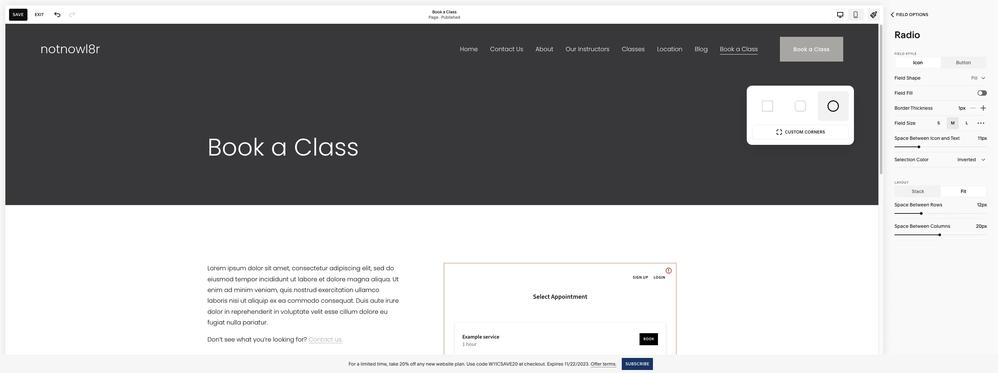Task type: locate. For each thing, give the bounding box(es) containing it.
field left options
[[896, 12, 908, 17]]

fill
[[907, 90, 913, 96]]

a
[[443, 9, 445, 14], [357, 361, 360, 367]]

1 between from the top
[[910, 135, 929, 141]]

rows
[[931, 202, 943, 208]]

1 vertical spatial space
[[895, 202, 909, 208]]

between left columns
[[910, 224, 929, 230]]

0 horizontal spatial a
[[357, 361, 360, 367]]

rounded rectangle image
[[795, 101, 806, 112]]

expires
[[547, 361, 563, 367]]

None field
[[965, 135, 987, 142], [965, 201, 987, 209], [965, 223, 987, 230], [965, 135, 987, 142], [965, 201, 987, 209], [965, 223, 987, 230]]

a right the for
[[357, 361, 360, 367]]

icon left and on the top of page
[[931, 135, 940, 141]]

1 horizontal spatial icon
[[931, 135, 940, 141]]

columns
[[931, 224, 950, 230]]

between down size
[[910, 135, 929, 141]]

1 vertical spatial a
[[357, 361, 360, 367]]

website
[[436, 361, 454, 367]]

field left style
[[895, 52, 905, 56]]

2 space from the top
[[895, 202, 909, 208]]

custom corners
[[785, 130, 825, 135]]

layout
[[895, 181, 909, 185]]

field
[[896, 12, 908, 17], [895, 52, 905, 56], [895, 75, 906, 81], [895, 90, 906, 96], [895, 120, 906, 126]]

field size
[[895, 120, 916, 126]]

fit
[[961, 189, 966, 195]]

0 vertical spatial space
[[895, 135, 909, 141]]

field left size
[[895, 120, 906, 126]]

a right the "book" at left top
[[443, 9, 445, 14]]

w11csave20
[[489, 361, 518, 367]]

2 between from the top
[[910, 202, 929, 208]]

0 vertical spatial icon
[[913, 60, 923, 66]]

subscribe button
[[622, 358, 653, 370]]

terms.
[[603, 361, 617, 367]]

code
[[476, 361, 488, 367]]

1 vertical spatial icon
[[931, 135, 940, 141]]

3 between from the top
[[910, 224, 929, 230]]

l
[[966, 121, 968, 126]]

plan.
[[455, 361, 465, 367]]

space for space between icon and text
[[895, 135, 909, 141]]

pill image
[[828, 101, 839, 112]]

1 horizontal spatial a
[[443, 9, 445, 14]]

between for columns
[[910, 224, 929, 230]]

checkout.
[[524, 361, 546, 367]]

button button
[[941, 57, 987, 68]]

20%
[[400, 361, 409, 367]]

between
[[910, 135, 929, 141], [910, 202, 929, 208], [910, 224, 929, 230]]

offer
[[591, 361, 602, 367]]

field left fill
[[895, 90, 906, 96]]

field left shape
[[895, 75, 906, 81]]

a for book
[[443, 9, 445, 14]]

space
[[895, 135, 909, 141], [895, 202, 909, 208], [895, 224, 909, 230]]

0 horizontal spatial icon
[[913, 60, 923, 66]]

custom
[[785, 130, 804, 135]]

time,
[[377, 361, 388, 367]]

exit button
[[31, 9, 48, 21]]

use
[[467, 361, 475, 367]]

space down field size
[[895, 135, 909, 141]]

thickness
[[911, 105, 933, 111]]

field options button
[[884, 7, 936, 22]]

0 vertical spatial a
[[443, 9, 445, 14]]

any
[[417, 361, 425, 367]]

book a class page · published
[[429, 9, 460, 20]]

icon down style
[[913, 60, 923, 66]]

Border Thickness field
[[944, 101, 966, 116]]

button
[[956, 60, 971, 66]]

text
[[951, 135, 960, 141]]

space down the space between rows
[[895, 224, 909, 230]]

shape
[[907, 75, 921, 81]]

field shape
[[895, 75, 921, 81]]

between down stack button
[[910, 202, 929, 208]]

2 vertical spatial space
[[895, 224, 909, 230]]

field for field style
[[895, 52, 905, 56]]

2 vertical spatial between
[[910, 224, 929, 230]]

1 vertical spatial tab list
[[895, 57, 987, 68]]

take
[[389, 361, 398, 367]]

new
[[426, 361, 435, 367]]

None range field
[[895, 146, 987, 148], [895, 212, 987, 215], [895, 234, 987, 237], [895, 146, 987, 148], [895, 212, 987, 215], [895, 234, 987, 237]]

pill
[[971, 75, 978, 81]]

published
[[441, 15, 460, 20]]

class
[[446, 9, 457, 14]]

field inside button
[[896, 12, 908, 17]]

a inside book a class page · published
[[443, 9, 445, 14]]

space down stack button
[[895, 202, 909, 208]]

0 vertical spatial between
[[910, 135, 929, 141]]

1 space from the top
[[895, 135, 909, 141]]

2 vertical spatial tab list
[[895, 186, 987, 197]]

custom corners button
[[752, 125, 849, 140]]

off
[[410, 361, 416, 367]]

field fill
[[895, 90, 913, 96]]

subscribe
[[626, 362, 650, 367]]

space for space between rows
[[895, 202, 909, 208]]

option group
[[933, 117, 987, 129]]

1 vertical spatial between
[[910, 202, 929, 208]]

11/22/2023.
[[565, 361, 590, 367]]

None checkbox
[[978, 91, 982, 95]]

limited
[[361, 361, 376, 367]]

3 space from the top
[[895, 224, 909, 230]]

field for field shape
[[895, 75, 906, 81]]

icon
[[913, 60, 923, 66], [931, 135, 940, 141]]

tab list
[[833, 9, 864, 20], [895, 57, 987, 68], [895, 186, 987, 197]]

book
[[432, 9, 442, 14]]



Task type: vqa. For each thing, say whether or not it's contained in the screenshot.
'Space Between Columns'
yes



Task type: describe. For each thing, give the bounding box(es) containing it.
tab list containing icon
[[895, 57, 987, 68]]

border thickness
[[895, 105, 933, 111]]

field for field fill
[[895, 90, 906, 96]]

size
[[907, 120, 916, 126]]

space for space between columns
[[895, 224, 909, 230]]

between for rows
[[910, 202, 929, 208]]

for
[[349, 361, 356, 367]]

exit
[[35, 12, 44, 17]]

save
[[13, 12, 24, 17]]

field options
[[896, 12, 929, 17]]

offer terms. link
[[591, 361, 617, 368]]

style
[[906, 52, 917, 56]]

stack
[[912, 189, 924, 195]]

field style
[[895, 52, 917, 56]]

border
[[895, 105, 910, 111]]

stack button
[[895, 186, 941, 197]]

radio
[[895, 29, 920, 41]]

space between rows
[[895, 202, 943, 208]]

options
[[909, 12, 929, 17]]

page
[[429, 15, 438, 20]]

at
[[519, 361, 523, 367]]

square image
[[762, 101, 773, 112]]

·
[[439, 15, 440, 20]]

space between columns
[[895, 224, 950, 230]]

m
[[951, 121, 955, 126]]

space between icon and text
[[895, 135, 960, 141]]

fit button
[[941, 186, 987, 197]]

field for field size
[[895, 120, 906, 126]]

and
[[941, 135, 950, 141]]

icon button
[[895, 57, 941, 68]]

corners
[[805, 130, 825, 135]]

tab list containing stack
[[895, 186, 987, 197]]

0 vertical spatial tab list
[[833, 9, 864, 20]]

for a limited time, take 20% off any new website plan. use code w11csave20 at checkout. expires 11/22/2023. offer terms.
[[349, 361, 617, 367]]

icon inside button
[[913, 60, 923, 66]]

between for icon
[[910, 135, 929, 141]]

field for field options
[[896, 12, 908, 17]]

option group containing s
[[933, 117, 987, 129]]

a for for
[[357, 361, 360, 367]]

save button
[[9, 9, 27, 21]]

s
[[938, 121, 940, 126]]



